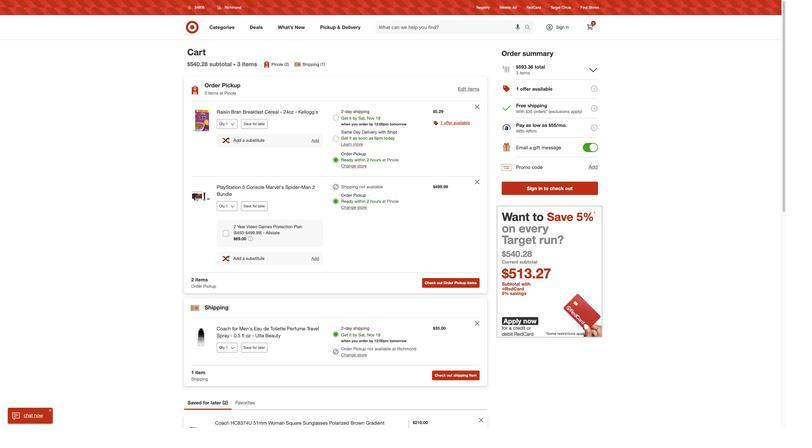 Task type: describe. For each thing, give the bounding box(es) containing it.
sign in
[[556, 25, 569, 30]]

low
[[533, 122, 541, 128]]

promo
[[516, 164, 531, 170]]

cart item ready to fulfill group containing coach for men's eau de toilette perfume travel spray - 0.5 fl oz - ulta beauty
[[184, 319, 487, 366]]

list containing pinole (2)
[[263, 61, 325, 68]]

chat now button
[[8, 409, 52, 424]]

delivery for &
[[342, 24, 361, 30]]

2 inside 2 items order pickup
[[191, 277, 194, 283]]

order pickup ready within 2 hours at pinole change store for first change store 'button' from the top of the page
[[341, 151, 399, 169]]

3 for 3
[[593, 22, 594, 25]]

save up "run?"
[[547, 210, 574, 224]]

0 vertical spatial 1 offer available button
[[502, 80, 598, 99]]

beauty
[[265, 333, 281, 339]]

edit
[[458, 86, 466, 92]]

affirm image
[[502, 124, 511, 133]]

bundle
[[217, 191, 232, 197]]

target circle link
[[551, 5, 571, 10]]

a down $69.00
[[243, 256, 245, 261]]

0 vertical spatial not
[[359, 184, 365, 190]]

1 ready from the top
[[341, 158, 353, 163]]

subtotal with
[[502, 282, 532, 287]]

✕ button
[[48, 409, 52, 413]]

items inside order pickup 2 items at pinole
[[208, 91, 219, 96]]

kellogg's
[[298, 109, 318, 115]]

pay as low as $55/mo. with affirm
[[516, 122, 567, 134]]

hours for first change store 'button' from the top of the page
[[370, 158, 381, 163]]

out for item
[[447, 374, 453, 378]]

apply now button
[[502, 318, 538, 326]]

save for later for console
[[244, 204, 265, 209]]

a down breakfast
[[243, 138, 245, 143]]

shipping for shipping not available
[[341, 184, 358, 190]]

apply
[[504, 318, 522, 326]]

check out order pickup items
[[425, 281, 477, 286]]

2 ready from the top
[[341, 199, 353, 204]]

substitute for bottom add button
[[246, 256, 265, 261]]

later for eau
[[258, 346, 265, 350]]

saved
[[188, 400, 202, 406]]

shipping (1)
[[302, 62, 325, 67]]

categories
[[209, 24, 235, 30]]

shipt
[[387, 130, 397, 135]]

apply)
[[571, 109, 583, 114]]

registry
[[477, 5, 490, 10]]

store inside order pickup not available at richmond change store
[[357, 353, 367, 358]]

target circle
[[551, 5, 571, 10]]

94806 button
[[184, 2, 211, 13]]

2 items order pickup
[[191, 277, 216, 289]]

in for sign in
[[566, 25, 569, 30]]

nov for kellogg's
[[367, 116, 375, 121]]

2 vertical spatial add button
[[311, 256, 320, 262]]

oz
[[246, 333, 251, 339]]

want to save 5% *
[[502, 210, 596, 224]]

1 inside cart item ready to fulfill "group"
[[440, 120, 443, 125]]

2 inside playstation 5 console marvel's spider-man 2 bundle
[[312, 184, 315, 191]]

$513.27
[[502, 265, 552, 282]]

$35.00
[[433, 326, 446, 331]]

0 horizontal spatial to
[[533, 210, 544, 224]]

(1)
[[320, 62, 325, 67]]

sign in link
[[541, 21, 579, 34]]

1 offer available inside cart item ready to fulfill "group"
[[440, 120, 470, 125]]

bran
[[231, 109, 241, 115]]

day
[[353, 130, 361, 135]]

more
[[353, 142, 363, 147]]

with inside same day delivery with shipt get it as soon as 6pm today learn more
[[378, 130, 386, 135]]

save for playstation 5 console marvel's spider-man 2 bundle
[[244, 204, 252, 209]]

2-day shipping get it by sat, nov 18 when you order by 12:00pm tomorrow for kellogg's
[[341, 109, 407, 127]]

circle
[[562, 5, 571, 10]]

registry link
[[477, 5, 490, 10]]

item inside button
[[469, 374, 477, 378]]

affirm
[[526, 129, 537, 134]]

items inside dropdown button
[[468, 86, 480, 92]]

video
[[247, 224, 257, 230]]

94806
[[195, 5, 205, 10]]

raisin bran breakfast cereal - 24oz - kellogg's image
[[189, 109, 213, 133]]

sat, for kellogg's
[[359, 116, 366, 121]]

apply now for a credit or debit redcard
[[502, 318, 537, 338]]

orders*
[[534, 109, 548, 114]]

savings
[[510, 291, 527, 297]]

cart
[[187, 47, 206, 58]]

$593.36 total 3 items
[[516, 64, 545, 75]]

3 link
[[584, 21, 597, 34]]

marvel's
[[266, 184, 284, 191]]

pickup inside 2 items order pickup
[[203, 284, 216, 289]]

check
[[550, 186, 564, 192]]

1 vertical spatial add button
[[589, 164, 598, 171]]

12:00pm for coach for men's eau de toilette perfume travel spray - 0.5 fl oz - ulta beauty
[[374, 339, 389, 344]]

check out shipping item
[[435, 374, 477, 378]]

(2)
[[284, 62, 289, 67]]

1 offer available inside button
[[516, 86, 553, 92]]

tomorrow for coach for men's eau de toilette perfume travel spray - 0.5 fl oz - ulta beauty
[[390, 339, 407, 344]]

subtotal inside $540.28 current subtotal $513.27
[[520, 260, 538, 265]]

3 items
[[237, 61, 257, 68]]

for down console
[[253, 204, 257, 209]]

order summary
[[502, 49, 554, 58]]

coach hc8374u 51mm woman square sunglasses polarized brown gradient polarized lens list item
[[184, 416, 487, 429]]

- left 0.5
[[231, 333, 233, 339]]

square
[[286, 421, 302, 427]]

item inside the '1 item shipping'
[[195, 370, 205, 376]]

it inside same day delivery with shipt get it as soon as 6pm today learn more
[[349, 136, 352, 141]]

sunglasses
[[303, 421, 328, 427]]

on
[[502, 222, 516, 236]]

fl
[[242, 333, 244, 339]]

shipping inside free shipping with $35 orders* (exclusions apply)
[[528, 103, 547, 109]]

sign for sign in
[[556, 25, 565, 30]]

later for cereal
[[258, 122, 265, 126]]

same day delivery with shipt get it as soon as 6pm today learn more
[[341, 130, 397, 147]]

delivery for day
[[362, 130, 377, 135]]

code
[[532, 164, 543, 170]]

$540.28 subtotal
[[187, 61, 232, 68]]

sign for sign in to check out
[[527, 186, 537, 192]]

day for coach for men's eau de toilette perfume travel spray - 0.5 fl oz - ulta beauty
[[345, 326, 352, 331]]

deals
[[250, 24, 263, 30]]

for down ulta
[[253, 346, 257, 350]]

2 inside 2 year video games protection plan ($450-$499.99) - allstate
[[234, 224, 236, 230]]

men's
[[239, 326, 253, 332]]

nov for travel
[[367, 333, 375, 338]]

✕
[[49, 409, 51, 413]]

as up affirm
[[526, 122, 531, 128]]

travel
[[307, 326, 319, 332]]

1 horizontal spatial target
[[551, 5, 561, 10]]

as left 6pm at left top
[[369, 136, 373, 141]]

for inside "coach for men's eau de toilette perfume travel spray - 0.5 fl oz - ulta beauty"
[[232, 326, 238, 332]]

now for chat
[[34, 413, 43, 419]]

in for sign in to check out
[[539, 186, 543, 192]]

change for first change store 'button' from the top of the page
[[341, 164, 356, 169]]

weekly
[[500, 5, 511, 10]]

pickup inside button
[[455, 281, 466, 286]]

1 vertical spatial 1 offer available button
[[440, 120, 470, 126]]

a left the gift
[[530, 145, 532, 151]]

store pickup radio for second change store 'button' from the bottom of the page
[[333, 199, 339, 205]]

apply.
[[577, 332, 586, 337]]

debit
[[502, 332, 513, 338]]

coach hc8374u 51mm woman square sunglasses polarized brown gradient polarized lens
[[215, 421, 385, 429]]

- right oz at the left bottom of the page
[[252, 333, 254, 339]]

for right saved
[[203, 400, 209, 406]]

spray
[[217, 333, 229, 339]]

message
[[542, 145, 561, 151]]

a inside apply now for a credit or debit redcard
[[509, 326, 512, 332]]

gift
[[533, 145, 540, 151]]

affirm image
[[503, 124, 511, 130]]

$540.28 current subtotal $513.27
[[502, 249, 552, 282]]

$540.28 for $540.28 subtotal
[[187, 61, 208, 68]]

for down breakfast
[[253, 122, 257, 126]]

what's
[[278, 24, 294, 30]]

cart item ready to fulfill group containing raisin bran breakfast cereal - 24oz - kellogg's
[[184, 102, 487, 177]]

$499.99
[[433, 184, 448, 190]]

tomorrow for raisin bran breakfast cereal - 24oz - kellogg's
[[390, 122, 407, 127]]

at inside order pickup not available at richmond change store
[[392, 347, 396, 352]]

today
[[384, 136, 395, 141]]

out for items
[[437, 281, 443, 286]]

spider-
[[285, 184, 302, 191]]

favorites
[[235, 400, 255, 406]]

- inside 2 year video games protection plan ($450-$499.99) - allstate
[[263, 230, 265, 236]]

1 item shipping
[[191, 370, 208, 382]]

order inside order pickup 2 items at pinole
[[205, 82, 220, 89]]

order pickup ready within 2 hours at pinole change store for second change store 'button' from the bottom of the page
[[341, 193, 399, 210]]

save for raisin bran breakfast cereal - 24oz - kellogg's
[[244, 122, 252, 126]]

richmond inside dropdown button
[[225, 5, 241, 10]]

richmond button
[[214, 2, 245, 13]]

1 horizontal spatial 5%
[[577, 210, 594, 224]]

store pickup radio for first change store 'button' from the top of the page
[[333, 157, 339, 163]]

ad
[[512, 5, 517, 10]]

5
[[242, 184, 245, 191]]

order for raisin bran breakfast cereal - 24oz - kellogg's
[[359, 122, 368, 127]]

playstation
[[217, 184, 241, 191]]

it for coach for men's eau de toilette perfume travel spray - 0.5 fl oz - ulta beauty
[[349, 333, 352, 338]]

sign in to check out
[[527, 186, 573, 192]]

1 add a substitute from the top
[[234, 138, 265, 143]]

0 horizontal spatial polarized
[[215, 428, 235, 429]]

categories link
[[204, 21, 242, 34]]

2- for kellogg's
[[341, 109, 345, 114]]

search button
[[522, 21, 537, 35]]



Task type: locate. For each thing, give the bounding box(es) containing it.
hours for second change store 'button' from the bottom of the page
[[370, 199, 381, 204]]

items inside button
[[467, 281, 477, 286]]

store for second change store 'button' from the bottom of the page
[[357, 205, 367, 210]]

1 vertical spatial with
[[522, 282, 531, 287]]

1 store pickup radio from the top
[[333, 157, 339, 163]]

with inside pay as low as $55/mo. with affirm
[[516, 129, 525, 134]]

protection
[[273, 224, 293, 230]]

store right not available radio
[[357, 353, 367, 358]]

0 vertical spatial 18
[[376, 116, 381, 121]]

pinole inside order pickup 2 items at pinole
[[224, 91, 236, 96]]

1 2- from the top
[[341, 109, 345, 114]]

0 horizontal spatial with
[[378, 130, 386, 135]]

0 vertical spatial save for later button
[[241, 119, 268, 129]]

1 vertical spatial ready
[[341, 199, 353, 204]]

3 save for later from the top
[[244, 346, 265, 350]]

- left 24oz
[[280, 109, 282, 115]]

with
[[378, 130, 386, 135], [522, 282, 531, 287]]

with up 'savings' on the right
[[522, 282, 531, 287]]

0 vertical spatial nov
[[367, 116, 375, 121]]

2- right travel
[[341, 326, 345, 331]]

when for coach for men's eau de toilette perfume travel spray - 0.5 fl oz - ulta beauty
[[341, 339, 351, 344]]

2 vertical spatial redcard
[[514, 332, 534, 338]]

1 vertical spatial $540.28
[[502, 249, 532, 260]]

0 vertical spatial hours
[[370, 158, 381, 163]]

order up order pickup not available at richmond change store
[[359, 339, 368, 344]]

change store button down shipping not available
[[341, 205, 367, 211]]

shipping for shipping (1)
[[302, 62, 319, 67]]

1 12:00pm from the top
[[374, 122, 389, 127]]

items inside the $593.36 total 3 items
[[520, 70, 530, 75]]

sat, up order pickup not available at richmond change store
[[359, 333, 366, 338]]

what's new
[[278, 24, 305, 30]]

save down oz at the left bottom of the page
[[244, 346, 252, 350]]

1 offer available down the $593.36 total 3 items
[[516, 86, 553, 92]]

redcard
[[527, 5, 541, 10], [505, 287, 524, 292], [514, 332, 534, 338]]

nov up order pickup not available at richmond change store
[[367, 333, 375, 338]]

1 vertical spatial delivery
[[362, 130, 377, 135]]

woman
[[268, 421, 285, 427]]

3 store from the top
[[357, 353, 367, 358]]

What can we help you find? suggestions appear below search field
[[375, 21, 526, 34]]

sign down the promo code
[[527, 186, 537, 192]]

0 horizontal spatial offer
[[444, 120, 453, 125]]

find stores link
[[581, 5, 599, 10]]

sign inside sign in to check out button
[[527, 186, 537, 192]]

1 store from the top
[[357, 164, 367, 169]]

6pm
[[375, 136, 383, 141]]

store for first change store 'button' from the top of the page
[[357, 164, 367, 169]]

1 with from the top
[[516, 109, 525, 114]]

what's new link
[[273, 21, 313, 34]]

redcard inside apply now for a credit or debit redcard
[[514, 332, 534, 338]]

1 vertical spatial substitute
[[246, 256, 265, 261]]

change store button right not available radio
[[341, 353, 367, 359]]

gradient
[[366, 421, 385, 427]]

1 horizontal spatial subtotal
[[520, 260, 538, 265]]

redcard down apply now button
[[514, 332, 534, 338]]

subtotal
[[502, 282, 520, 287]]

*some
[[546, 332, 557, 337]]

nov up same day delivery with shipt get it as soon as 6pm today learn more
[[367, 116, 375, 121]]

3 it from the top
[[349, 333, 352, 338]]

now right apply
[[523, 318, 537, 326]]

check out order pickup items button
[[422, 279, 480, 288]]

18 up order pickup not available at richmond change store
[[376, 333, 381, 338]]

coach inside coach hc8374u 51mm woman square sunglasses polarized brown gradient polarized lens
[[215, 421, 229, 427]]

2 vertical spatial 1
[[191, 370, 194, 376]]

18 for kellogg's
[[376, 116, 381, 121]]

(
[[223, 400, 224, 406]]

for left credit
[[502, 326, 508, 332]]

1 vertical spatial in
[[539, 186, 543, 192]]

0 vertical spatial order
[[359, 122, 368, 127]]

3 right "$540.28 subtotal"
[[237, 61, 240, 68]]

delivery up soon
[[362, 130, 377, 135]]

year
[[237, 224, 245, 230]]

0 horizontal spatial in
[[539, 186, 543, 192]]

- right 24oz
[[295, 109, 297, 115]]

2 vertical spatial cart item ready to fulfill group
[[184, 319, 487, 366]]

Store pickup radio
[[333, 157, 339, 163], [333, 199, 339, 205]]

want
[[502, 210, 530, 224]]

promo code
[[516, 164, 543, 170]]

it for raisin bran breakfast cereal - 24oz - kellogg's
[[349, 116, 352, 121]]

order pickup ready within 2 hours at pinole change store down more
[[341, 151, 399, 169]]

*some restrictions apply.
[[546, 332, 586, 337]]

new
[[295, 24, 305, 30]]

3 cart item ready to fulfill group from the top
[[184, 319, 487, 366]]

2
[[205, 91, 207, 96], [367, 158, 369, 163], [312, 184, 315, 191], [367, 199, 369, 204], [234, 224, 236, 230], [191, 277, 194, 283], [224, 400, 227, 406]]

1 tomorrow from the top
[[390, 122, 407, 127]]

0 horizontal spatial 1 offer available button
[[440, 120, 470, 126]]

raisin
[[217, 109, 230, 115]]

games
[[259, 224, 272, 230]]

2 vertical spatial change
[[341, 353, 356, 358]]

1 day from the top
[[345, 109, 352, 114]]

later left (
[[211, 400, 221, 406]]

store up shipping not available
[[357, 164, 367, 169]]

order up day
[[359, 122, 368, 127]]

with down free
[[516, 109, 525, 114]]

2 it from the top
[[349, 136, 352, 141]]

1 hours from the top
[[370, 158, 381, 163]]

now inside "button"
[[34, 413, 43, 419]]

with down pay in the right top of the page
[[516, 129, 525, 134]]

now inside apply now for a credit or debit redcard
[[523, 318, 537, 326]]

$35
[[526, 109, 533, 114]]

as down day
[[353, 136, 357, 141]]

$540.28 inside $540.28 current subtotal $513.27
[[502, 249, 532, 260]]

1 horizontal spatial $540.28
[[502, 249, 532, 260]]

order inside button
[[444, 281, 454, 286]]

later down playstation 5 console marvel's spider-man 2 bundle
[[258, 204, 265, 209]]

shipping not available
[[341, 184, 383, 190]]

3
[[593, 22, 594, 25], [237, 61, 240, 68], [516, 70, 519, 75]]

subtotal right current at the bottom
[[520, 260, 538, 265]]

get for coach for men's eau de toilette perfume travel spray - 0.5 fl oz - ulta beauty
[[341, 333, 348, 338]]

substitute down $69.00
[[246, 256, 265, 261]]

now for apply
[[523, 318, 537, 326]]

to left check
[[544, 186, 549, 192]]

1 vertical spatial day
[[345, 326, 352, 331]]

get inside same day delivery with shipt get it as soon as 6pm today learn more
[[341, 136, 348, 141]]

coach up spray
[[217, 326, 231, 332]]

1 vertical spatial get
[[341, 136, 348, 141]]

you for coach for men's eau de toilette perfume travel spray - 0.5 fl oz - ulta beauty
[[352, 339, 358, 344]]

at
[[220, 91, 223, 96], [382, 158, 386, 163], [382, 199, 386, 204], [392, 347, 396, 352]]

$540.28 up $513.27
[[502, 249, 532, 260]]

offer
[[520, 86, 531, 92], [444, 120, 453, 125]]

1 horizontal spatial 3
[[516, 70, 519, 75]]

1 vertical spatial sat,
[[359, 333, 366, 338]]

pinole
[[272, 62, 283, 67], [224, 91, 236, 96], [387, 158, 399, 163], [387, 199, 399, 204]]

1 offer available button up free shipping with $35 orders* (exclusions apply)
[[502, 80, 598, 99]]

2 save for later button from the top
[[241, 202, 268, 211]]

2 2-day shipping get it by sat, nov 18 when you order by 12:00pm tomorrow from the top
[[341, 326, 407, 344]]

1 horizontal spatial with
[[522, 282, 531, 287]]

items inside 2 items order pickup
[[195, 277, 208, 283]]

save for coach for men's eau de toilette perfume travel spray - 0.5 fl oz - ulta beauty
[[244, 346, 252, 350]]

tomorrow up order pickup not available at richmond change store
[[390, 339, 407, 344]]

1 sat, from the top
[[359, 116, 366, 121]]

0 vertical spatial richmond
[[225, 5, 241, 10]]

1 order from the top
[[359, 122, 368, 127]]

1 vertical spatial now
[[34, 413, 43, 419]]

redcard down $513.27
[[505, 287, 524, 292]]

as right low
[[542, 122, 548, 128]]

2 store from the top
[[357, 205, 367, 210]]

within down shipping not available
[[355, 199, 366, 204]]

2 order from the top
[[359, 339, 368, 344]]

1 vertical spatial save for later
[[244, 204, 265, 209]]

cart item ready to fulfill group containing playstation 5 console marvel's spider-man 2 bundle
[[184, 177, 487, 273]]

coach inside "coach for men's eau de toilette perfume travel spray - 0.5 fl oz - ulta beauty"
[[217, 326, 231, 332]]

richmond inside order pickup not available at richmond change store
[[397, 347, 417, 352]]

at inside order pickup 2 items at pinole
[[220, 91, 223, 96]]

1 nov from the top
[[367, 116, 375, 121]]

check
[[425, 281, 436, 286], [435, 374, 446, 378]]

change down the learn
[[341, 164, 356, 169]]

2 with from the top
[[516, 129, 525, 134]]

2 inside order pickup 2 items at pinole
[[205, 91, 207, 96]]

save for later button for men's
[[241, 343, 268, 353]]

learn more button
[[341, 141, 363, 148]]

save down breakfast
[[244, 122, 252, 126]]

richmond
[[225, 5, 241, 10], [397, 347, 417, 352]]

0 horizontal spatial item
[[195, 370, 205, 376]]

when for raisin bran breakfast cereal - 24oz - kellogg's
[[341, 122, 351, 127]]

delivery right the "&" at the left top of the page
[[342, 24, 361, 30]]

2 change store button from the top
[[341, 205, 367, 211]]

sign in to check out button
[[502, 182, 598, 195]]

0 vertical spatial to
[[544, 186, 549, 192]]

1 horizontal spatial sign
[[556, 25, 565, 30]]

1 vertical spatial change
[[341, 205, 356, 210]]

2-day shipping get it by sat, nov 18 when you order by 12:00pm tomorrow up order pickup not available at richmond change store
[[341, 326, 407, 344]]

with inside free shipping with $35 orders* (exclusions apply)
[[516, 109, 525, 114]]

pickup inside order pickup 2 items at pinole
[[222, 82, 241, 89]]

3 down $593.36 on the top right of the page
[[516, 70, 519, 75]]

2- for travel
[[341, 326, 345, 331]]

playstation 5 console marvel&#39;s spider-man 2 bundle image
[[189, 184, 213, 208]]

1 offer available
[[516, 86, 553, 92], [440, 120, 470, 125]]

later down ulta
[[258, 346, 265, 350]]

1 vertical spatial within
[[355, 199, 366, 204]]

redcard right ad
[[527, 5, 541, 10]]

1 vertical spatial to
[[533, 210, 544, 224]]

save
[[244, 122, 252, 126], [244, 204, 252, 209], [547, 210, 574, 224], [244, 346, 252, 350]]

offer inside cart item ready to fulfill "group"
[[444, 120, 453, 125]]

0 vertical spatial with
[[378, 130, 386, 135]]

coach for coach for men's eau de toilette perfume travel spray - 0.5 fl oz - ulta beauty
[[217, 326, 231, 332]]

with up 6pm at left top
[[378, 130, 386, 135]]

2 you from the top
[[352, 339, 358, 344]]

0 horizontal spatial 5%
[[502, 291, 509, 297]]

None radio
[[333, 136, 339, 142], [333, 184, 339, 190], [333, 136, 339, 142], [333, 184, 339, 190]]

0 vertical spatial change
[[341, 164, 356, 169]]

2 hours from the top
[[370, 199, 381, 204]]

- down games
[[263, 230, 265, 236]]

ready
[[341, 158, 353, 163], [341, 199, 353, 204]]

2 12:00pm from the top
[[374, 339, 389, 344]]

save for later down ulta
[[244, 346, 265, 350]]

0 vertical spatial store
[[357, 164, 367, 169]]

1 vertical spatial when
[[341, 339, 351, 344]]

for
[[253, 122, 257, 126], [253, 204, 257, 209], [502, 326, 508, 332], [232, 326, 238, 332], [253, 346, 257, 350], [203, 400, 209, 406]]

with
[[516, 109, 525, 114], [516, 129, 525, 134]]

$5.29
[[433, 109, 444, 114]]

2 store pickup radio from the top
[[333, 199, 339, 205]]

2-
[[341, 109, 345, 114], [341, 326, 345, 331]]

now
[[523, 318, 537, 326], [34, 413, 43, 419]]

*
[[594, 211, 596, 216]]

target inside on every target run?
[[502, 233, 536, 247]]

day for raisin bran breakfast cereal - 24oz - kellogg's
[[345, 109, 352, 114]]

sign down target circle link
[[556, 25, 565, 30]]

3 change from the top
[[341, 353, 356, 358]]

toilette
[[270, 326, 286, 332]]

0 vertical spatial save for later
[[244, 122, 265, 126]]

0 vertical spatial add a substitute
[[234, 138, 265, 143]]

2 day from the top
[[345, 326, 352, 331]]

1 save for later button from the top
[[241, 119, 268, 129]]

coach left hc8374u
[[215, 421, 229, 427]]

1 offer available button down $5.29
[[440, 120, 470, 126]]

change down shipping not available
[[341, 205, 356, 210]]

0 vertical spatial store pickup radio
[[333, 157, 339, 163]]

tomorrow
[[390, 122, 407, 127], [390, 339, 407, 344]]

0 vertical spatial with
[[516, 109, 525, 114]]

0 vertical spatial within
[[355, 158, 366, 163]]

chat
[[24, 413, 33, 419]]

1 inside the '1 item shipping'
[[191, 370, 194, 376]]

save down the 5
[[244, 204, 252, 209]]

(exclusions
[[549, 109, 570, 114]]

available inside order pickup not available at richmond change store
[[375, 347, 391, 352]]

a
[[243, 138, 245, 143], [530, 145, 532, 151], [243, 256, 245, 261], [509, 326, 512, 332]]

0 vertical spatial in
[[566, 25, 569, 30]]

2 order pickup ready within 2 hours at pinole change store from the top
[[341, 193, 399, 210]]

1 horizontal spatial in
[[566, 25, 569, 30]]

2 substitute from the top
[[246, 256, 265, 261]]

free shipping with $35 orders* (exclusions apply)
[[516, 103, 583, 114]]

1 change store button from the top
[[341, 163, 367, 169]]

Service plan checkbox
[[223, 231, 229, 237]]

1 horizontal spatial to
[[544, 186, 549, 192]]

12:00pm for raisin bran breakfast cereal - 24oz - kellogg's
[[374, 122, 389, 127]]

sat, up day
[[359, 116, 366, 121]]

1 order pickup ready within 2 hours at pinole change store from the top
[[341, 151, 399, 169]]

0 vertical spatial $540.28
[[187, 61, 208, 68]]

2 2- from the top
[[341, 326, 345, 331]]

$210.00
[[413, 421, 428, 426]]

shipping
[[528, 103, 547, 109], [353, 109, 370, 114], [353, 326, 370, 331], [454, 374, 468, 378]]

1 cart item ready to fulfill group from the top
[[184, 102, 487, 177]]

1 vertical spatial hours
[[370, 199, 381, 204]]

1 vertical spatial 12:00pm
[[374, 339, 389, 344]]

2 vertical spatial 3
[[516, 70, 519, 75]]

coach for men&#39;s eau de toilette perfume travel spray - 0.5 fl oz - ulta beauty image
[[189, 326, 213, 350]]

3 inside the $593.36 total 3 items
[[516, 70, 519, 75]]

polarized left brown
[[329, 421, 349, 427]]

1 offer available down $5.29
[[440, 120, 470, 125]]

in left check
[[539, 186, 543, 192]]

day
[[345, 109, 352, 114], [345, 326, 352, 331]]

within for first change store 'button' from the top of the page
[[355, 158, 366, 163]]

0 vertical spatial subtotal
[[209, 61, 232, 68]]

0 vertical spatial out
[[565, 186, 573, 192]]

to right want
[[533, 210, 544, 224]]

not available radio
[[333, 350, 339, 356]]

polarized left lens
[[215, 428, 235, 429]]

3 change store button from the top
[[341, 353, 367, 359]]

weekly ad link
[[500, 5, 517, 10]]

list
[[263, 61, 325, 68]]

0 vertical spatial target
[[551, 5, 561, 10]]

delivery inside same day delivery with shipt get it as soon as 6pm today learn more
[[362, 130, 377, 135]]

for inside apply now for a credit or debit redcard
[[502, 326, 508, 332]]

change
[[341, 164, 356, 169], [341, 205, 356, 210], [341, 353, 356, 358]]

de
[[264, 326, 269, 332]]

2 within from the top
[[355, 199, 366, 204]]

3 save for later button from the top
[[241, 343, 268, 353]]

man
[[302, 184, 311, 191]]

1 2-day shipping get it by sat, nov 18 when you order by 12:00pm tomorrow from the top
[[341, 109, 407, 127]]

raisin bran breakfast cereal - 24oz - kellogg's
[[217, 109, 318, 115]]

target down want
[[502, 233, 536, 247]]

2 cart item ready to fulfill group from the top
[[184, 177, 487, 273]]

for up 0.5
[[232, 326, 238, 332]]

save for later button down ulta
[[241, 343, 268, 353]]

change store button down learn more button
[[341, 163, 367, 169]]

in inside button
[[539, 186, 543, 192]]

12:00pm up the shipt
[[374, 122, 389, 127]]

check for item
[[435, 374, 446, 378]]

$593.36
[[516, 64, 534, 70]]

sign inside sign in 'link'
[[556, 25, 565, 30]]

1 when from the top
[[341, 122, 351, 127]]

order pickup ready within 2 hours at pinole change store down shipping not available
[[341, 193, 399, 210]]

1 horizontal spatial item
[[469, 374, 477, 378]]

None radio
[[333, 115, 339, 121], [333, 332, 339, 338], [333, 115, 339, 121], [333, 332, 339, 338]]

3 for 3 items
[[237, 61, 240, 68]]

0 vertical spatial polarized
[[329, 421, 349, 427]]

3 get from the top
[[341, 333, 348, 338]]

store
[[357, 164, 367, 169], [357, 205, 367, 210], [357, 353, 367, 358]]

change inside order pickup not available at richmond change store
[[341, 353, 356, 358]]

subtotal up order pickup 2 items at pinole
[[209, 61, 232, 68]]

0 vertical spatial 1 offer available
[[516, 86, 553, 92]]

1 save for later from the top
[[244, 122, 265, 126]]

1 substitute from the top
[[246, 138, 265, 143]]

shipping
[[302, 62, 319, 67], [341, 184, 358, 190], [205, 304, 229, 311], [191, 377, 208, 382]]

1 vertical spatial you
[[352, 339, 358, 344]]

target left circle
[[551, 5, 561, 10]]

1 horizontal spatial 1
[[440, 120, 443, 125]]

2 save for later from the top
[[244, 204, 265, 209]]

save for later
[[244, 122, 265, 126], [244, 204, 265, 209], [244, 346, 265, 350]]

1 vertical spatial nov
[[367, 333, 375, 338]]

2 vertical spatial save for later button
[[241, 343, 268, 353]]

0 horizontal spatial target
[[502, 233, 536, 247]]

2 horizontal spatial 3
[[593, 22, 594, 25]]

2 nov from the top
[[367, 333, 375, 338]]

1 vertical spatial coach
[[215, 421, 229, 427]]

0 horizontal spatial 3
[[237, 61, 240, 68]]

0 horizontal spatial delivery
[[342, 24, 361, 30]]

1 horizontal spatial 1 offer available button
[[502, 80, 598, 99]]

0 vertical spatial now
[[523, 318, 537, 326]]

12:00pm
[[374, 122, 389, 127], [374, 339, 389, 344]]

1 within from the top
[[355, 158, 366, 163]]

1 horizontal spatial richmond
[[397, 347, 417, 352]]

1 get from the top
[[341, 116, 348, 121]]

1 it from the top
[[349, 116, 352, 121]]

change right not available radio
[[341, 353, 356, 358]]

coach for men's eau de toilette perfume travel spray - 0.5 fl oz - ulta beauty link
[[217, 326, 323, 340]]

it
[[349, 116, 352, 121], [349, 136, 352, 141], [349, 333, 352, 338]]

save for later button for console
[[241, 202, 268, 211]]

0 vertical spatial 2-
[[341, 109, 345, 114]]

chat now
[[24, 413, 43, 419]]

you up day
[[352, 122, 358, 127]]

2 change from the top
[[341, 205, 356, 210]]

edit items
[[458, 86, 480, 92]]

weekly ad
[[500, 5, 517, 10]]

save for later button down console
[[241, 202, 268, 211]]

2 get from the top
[[341, 136, 348, 141]]

substitute for the top add button
[[246, 138, 265, 143]]

cart item ready to fulfill group
[[184, 102, 487, 177], [184, 177, 487, 273], [184, 319, 487, 366]]

2 tomorrow from the top
[[390, 339, 407, 344]]

add a substitute down $69.00
[[234, 256, 265, 261]]

tomorrow up the shipt
[[390, 122, 407, 127]]

get for raisin bran breakfast cereal - 24oz - kellogg's
[[341, 116, 348, 121]]

0 vertical spatial get
[[341, 116, 348, 121]]

18 up 6pm at left top
[[376, 116, 381, 121]]

cereal
[[265, 109, 279, 115]]

1 vertical spatial redcard
[[505, 287, 524, 292]]

2-day shipping get it by sat, nov 18 when you order by 12:00pm tomorrow up same day delivery with shipt get it as soon as 6pm today learn more
[[341, 109, 407, 127]]

1 vertical spatial sign
[[527, 186, 537, 192]]

hours down 6pm at left top
[[370, 158, 381, 163]]

coach for coach hc8374u 51mm woman square sunglasses polarized brown gradient polarized lens
[[215, 421, 229, 427]]

current
[[502, 260, 519, 265]]

18 for travel
[[376, 333, 381, 338]]

0 vertical spatial substitute
[[246, 138, 265, 143]]

1 vertical spatial add a substitute
[[234, 256, 265, 261]]

0 horizontal spatial not
[[359, 184, 365, 190]]

not inside order pickup not available at richmond change store
[[367, 347, 374, 352]]

0 vertical spatial sign
[[556, 25, 565, 30]]

2 sat, from the top
[[359, 333, 366, 338]]

$540.28 down cart
[[187, 61, 208, 68]]

pickup & delivery
[[320, 24, 361, 30]]

within for second change store 'button' from the bottom of the page
[[355, 199, 366, 204]]

later for marvel's
[[258, 204, 265, 209]]

2 when from the top
[[341, 339, 351, 344]]

$499.99)
[[246, 230, 262, 236]]

0 vertical spatial change store button
[[341, 163, 367, 169]]

24oz
[[283, 109, 294, 115]]

0 vertical spatial you
[[352, 122, 358, 127]]

later down raisin bran breakfast cereal - 24oz - kellogg's
[[258, 122, 265, 126]]

0 vertical spatial redcard
[[527, 5, 541, 10]]

1 horizontal spatial offer
[[520, 86, 531, 92]]

within down more
[[355, 158, 366, 163]]

0 vertical spatial offer
[[520, 86, 531, 92]]

1 you from the top
[[352, 122, 358, 127]]

chat now dialog
[[8, 409, 52, 424]]

shipping inside check out shipping item button
[[454, 374, 468, 378]]

1 change from the top
[[341, 164, 356, 169]]

0 horizontal spatial $540.28
[[187, 61, 208, 68]]

$540.28 for $540.28 current subtotal $513.27
[[502, 249, 532, 260]]

1 vertical spatial target
[[502, 233, 536, 247]]

to inside button
[[544, 186, 549, 192]]

ready down the learn
[[341, 158, 353, 163]]

2-day shipping get it by sat, nov 18 when you order by 12:00pm tomorrow for travel
[[341, 326, 407, 344]]

save for later for men's
[[244, 346, 265, 350]]

stores
[[589, 5, 599, 10]]

you for raisin bran breakfast cereal - 24oz - kellogg's
[[352, 122, 358, 127]]

check for items
[[425, 281, 436, 286]]

ready down shipping not available
[[341, 199, 353, 204]]

change for second change store 'button' from the bottom of the page
[[341, 205, 356, 210]]

2- up same
[[341, 109, 345, 114]]

save for later down console
[[244, 204, 265, 209]]

order for coach for men's eau de toilette perfume travel spray - 0.5 fl oz - ulta beauty
[[359, 339, 368, 344]]

0 vertical spatial 1
[[516, 86, 519, 92]]

shipping inside cart item ready to fulfill "group"
[[341, 184, 358, 190]]

or
[[527, 326, 531, 332]]

shipping for shipping
[[205, 304, 229, 311]]

1 horizontal spatial polarized
[[329, 421, 349, 427]]

2 horizontal spatial out
[[565, 186, 573, 192]]

sat, for travel
[[359, 333, 366, 338]]

order inside order pickup not available at richmond change store
[[341, 347, 352, 352]]

now right chat
[[34, 413, 43, 419]]

0 vertical spatial add button
[[311, 138, 320, 144]]

0 vertical spatial 3
[[593, 22, 594, 25]]

0 horizontal spatial subtotal
[[209, 61, 232, 68]]

store down shipping not available
[[357, 205, 367, 210]]

you up order pickup not available at richmond change store
[[352, 339, 358, 344]]

same
[[341, 130, 352, 135]]

save for later down breakfast
[[244, 122, 265, 126]]

save for later button for breakfast
[[241, 119, 268, 129]]

learn
[[341, 142, 352, 147]]

0 vertical spatial ready
[[341, 158, 353, 163]]

save for later button down breakfast
[[241, 119, 268, 129]]

playstation 5 console marvel's spider-man 2 bundle link
[[217, 184, 323, 198]]

2 add a substitute from the top
[[234, 256, 265, 261]]

save for later for breakfast
[[244, 122, 265, 126]]

1 vertical spatial 1
[[440, 120, 443, 125]]

0 vertical spatial check
[[425, 281, 436, 286]]

hours down shipping not available
[[370, 199, 381, 204]]

order inside 2 items order pickup
[[191, 284, 202, 289]]

pickup inside order pickup not available at richmond change store
[[353, 347, 366, 352]]

1 18 from the top
[[376, 116, 381, 121]]

3 down stores at the top
[[593, 22, 594, 25]]

in inside 'link'
[[566, 25, 569, 30]]

sat,
[[359, 116, 366, 121], [359, 333, 366, 338]]

1 vertical spatial with
[[516, 129, 525, 134]]

restrictions
[[558, 332, 576, 337]]

2 18 from the top
[[376, 333, 381, 338]]

0 horizontal spatial out
[[437, 281, 443, 286]]



Task type: vqa. For each thing, say whether or not it's contained in the screenshot.
Group to the bottom
no



